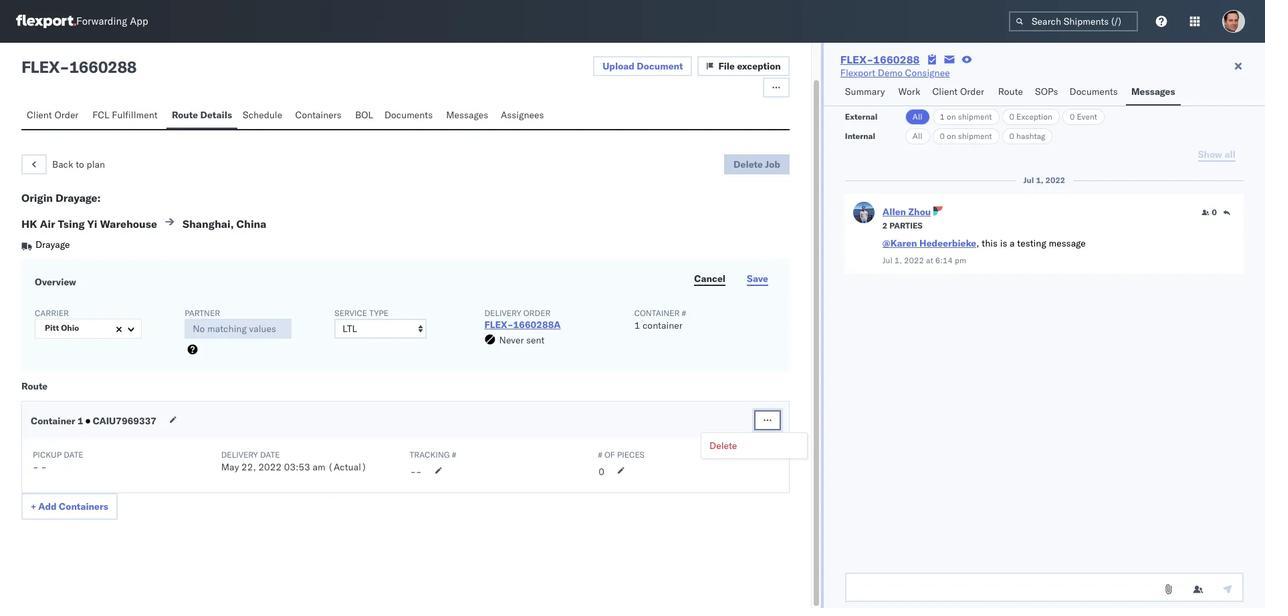 Task type: describe. For each thing, give the bounding box(es) containing it.
to
[[76, 159, 84, 171]]

03:53
[[284, 462, 310, 474]]

bol
[[355, 109, 373, 121]]

ohio
[[61, 323, 79, 333]]

pickup date - -
[[33, 450, 83, 474]]

yi
[[87, 217, 97, 231]]

route button
[[993, 80, 1030, 106]]

never sent
[[499, 334, 545, 346]]

2 parties
[[883, 221, 923, 231]]

may
[[221, 462, 239, 474]]

upload document button
[[593, 56, 693, 76]]

origin drayage:
[[21, 191, 101, 205]]

plan
[[87, 159, 105, 171]]

save button
[[739, 269, 776, 289]]

route for route details
[[172, 109, 198, 121]]

flex- for 1660288a
[[485, 319, 513, 331]]

flex-1660288
[[841, 53, 920, 66]]

1 vertical spatial messages
[[446, 109, 488, 121]]

shipment for 0 on shipment
[[958, 131, 992, 141]]

0 for event
[[1070, 112, 1075, 122]]

file exception
[[719, 60, 781, 72]]

schedule button
[[237, 103, 290, 129]]

back
[[52, 159, 73, 171]]

all for 1
[[913, 112, 923, 122]]

hedeerbieke
[[920, 237, 977, 249]]

1 horizontal spatial 1660288
[[874, 53, 920, 66]]

pitt ohio
[[45, 323, 79, 333]]

1 horizontal spatial client order button
[[927, 80, 993, 106]]

1660288a
[[513, 319, 561, 331]]

all for 0
[[913, 131, 923, 141]]

this
[[982, 237, 998, 249]]

flex
[[21, 57, 60, 77]]

delivery for delivery order
[[485, 308, 521, 318]]

route for route "button"
[[998, 86, 1023, 98]]

demo
[[878, 67, 903, 79]]

app
[[130, 15, 148, 28]]

0 hashtag
[[1010, 131, 1046, 141]]

date for 22,
[[260, 450, 280, 460]]

assignees
[[501, 109, 544, 121]]

type
[[369, 308, 389, 318]]

containers button
[[290, 103, 350, 129]]

1 on shipment
[[940, 112, 992, 122]]

exception
[[737, 60, 781, 72]]

testing
[[1017, 237, 1047, 249]]

schedule
[[243, 109, 282, 121]]

0 inside button
[[1212, 207, 1217, 217]]

order
[[524, 308, 551, 318]]

1 horizontal spatial jul
[[1024, 175, 1034, 185]]

allen zhou button
[[883, 206, 931, 218]]

0 vertical spatial 1,
[[1036, 175, 1044, 185]]

upload
[[603, 60, 635, 72]]

cancel
[[694, 273, 726, 285]]

fulfillment
[[112, 109, 158, 121]]

container 1
[[31, 415, 86, 427]]

flexport demo consignee
[[841, 67, 950, 79]]

sops
[[1035, 86, 1058, 98]]

0 exception
[[1010, 112, 1053, 122]]

1, inside @karen hedeerbieke , this is a testing message jul 1, 2022 at 6:14 pm
[[895, 256, 902, 266]]

document
[[637, 60, 683, 72]]

container
[[643, 320, 683, 332]]

hk air tsing yi warehouse
[[21, 217, 157, 231]]

@karen hedeerbieke button
[[883, 237, 977, 249]]

delivery order
[[485, 308, 551, 318]]

tsing
[[58, 217, 85, 231]]

cancel button
[[686, 269, 734, 289]]

flex-1660288a
[[485, 319, 561, 331]]

upload document
[[603, 60, 683, 72]]

0 horizontal spatial messages button
[[441, 103, 496, 129]]

2 parties button
[[883, 219, 923, 231]]

flex-1660288 link
[[841, 53, 920, 66]]

1 horizontal spatial client order
[[933, 86, 985, 98]]

summary
[[845, 86, 885, 98]]

pickup
[[33, 450, 62, 460]]

of
[[605, 450, 615, 460]]

delivery for delivery date may 22, 2022 03:53 am (actual)
[[221, 450, 258, 460]]

pitt
[[45, 323, 59, 333]]

external
[[845, 112, 878, 122]]

consignee
[[905, 67, 950, 79]]

save
[[747, 273, 768, 285]]

add
[[38, 501, 57, 513]]

flex-1660288a button
[[485, 319, 561, 331]]

forwarding app
[[76, 15, 148, 28]]

flexport. image
[[16, 15, 76, 28]]

fcl fulfillment button
[[87, 103, 166, 129]]

internal
[[845, 131, 876, 141]]

parties
[[890, 221, 923, 231]]

0 horizontal spatial client order button
[[21, 103, 87, 129]]

0 for on
[[940, 131, 945, 141]]

warehouse
[[100, 217, 157, 231]]

(actual)
[[328, 462, 367, 474]]



Task type: vqa. For each thing, say whether or not it's contained in the screenshot.
IMPORT inside the 'button'
no



Task type: locate. For each thing, give the bounding box(es) containing it.
fcl
[[92, 109, 109, 121]]

22,
[[242, 462, 256, 474]]

2022 left at
[[904, 256, 924, 266]]

documents right the bol button
[[385, 109, 433, 121]]

0 horizontal spatial delivery
[[221, 450, 258, 460]]

1 vertical spatial delivery
[[221, 450, 258, 460]]

partner
[[185, 308, 220, 318]]

shipment down 1 on shipment
[[958, 131, 992, 141]]

flex- up flexport on the right of page
[[841, 53, 874, 66]]

1,
[[1036, 175, 1044, 185], [895, 256, 902, 266]]

bol button
[[350, 103, 379, 129]]

documents up event
[[1070, 86, 1118, 98]]

containers left bol
[[295, 109, 342, 121]]

1 horizontal spatial flex-
[[841, 53, 874, 66]]

client order button
[[927, 80, 993, 106], [21, 103, 87, 129]]

forwarding app link
[[16, 15, 148, 28]]

1 vertical spatial 1
[[635, 320, 640, 332]]

tracking #
[[410, 450, 457, 460]]

0 vertical spatial delivery
[[485, 308, 521, 318]]

2 all button from the top
[[906, 128, 930, 144]]

zhou
[[909, 206, 931, 218]]

0 horizontal spatial flex-
[[485, 319, 513, 331]]

0 vertical spatial messages
[[1132, 86, 1176, 98]]

shanghai,
[[183, 217, 234, 231]]

1 vertical spatial shipment
[[958, 131, 992, 141]]

on down 1 on shipment
[[947, 131, 956, 141]]

client down flex
[[27, 109, 52, 121]]

0 horizontal spatial date
[[64, 450, 83, 460]]

2 on from the top
[[947, 131, 956, 141]]

0 vertical spatial on
[[947, 112, 956, 122]]

0 vertical spatial all button
[[906, 109, 930, 125]]

2 horizontal spatial #
[[682, 308, 686, 318]]

file
[[719, 60, 735, 72]]

+
[[31, 501, 36, 513]]

1 up the 0 on shipment on the right
[[940, 112, 945, 122]]

1 horizontal spatial documents button
[[1065, 80, 1126, 106]]

order up 1 on shipment
[[960, 86, 985, 98]]

1 on from the top
[[947, 112, 956, 122]]

# for tracking #
[[452, 450, 457, 460]]

0 horizontal spatial documents
[[385, 109, 433, 121]]

route inside "button"
[[998, 86, 1023, 98]]

1 shipment from the top
[[958, 112, 992, 122]]

# of pieces
[[598, 450, 645, 460]]

1 vertical spatial route
[[172, 109, 198, 121]]

sops button
[[1030, 80, 1065, 106]]

fcl fulfillment
[[92, 109, 158, 121]]

1 vertical spatial flex-
[[485, 319, 513, 331]]

jul down @karen
[[883, 256, 893, 266]]

at
[[926, 256, 934, 266]]

1 left container
[[635, 320, 640, 332]]

0 for hashtag
[[1010, 131, 1015, 141]]

container up 'pickup'
[[31, 415, 75, 427]]

2 shipment from the top
[[958, 131, 992, 141]]

containers right add
[[59, 501, 108, 513]]

0 vertical spatial 1
[[940, 112, 945, 122]]

Search Shipments (/) text field
[[1009, 11, 1138, 31]]

1 vertical spatial jul
[[883, 256, 893, 266]]

0 horizontal spatial route
[[21, 381, 48, 393]]

2 vertical spatial 2022
[[258, 462, 282, 474]]

delivery date may 22, 2022 03:53 am (actual)
[[221, 450, 367, 474]]

work
[[899, 86, 921, 98]]

0 horizontal spatial 1
[[78, 415, 83, 427]]

1 vertical spatial containers
[[59, 501, 108, 513]]

client down consignee on the right of the page
[[933, 86, 958, 98]]

is
[[1000, 237, 1008, 249]]

container for container 1
[[31, 415, 75, 427]]

delete
[[710, 440, 737, 452]]

2 horizontal spatial 1
[[940, 112, 945, 122]]

tracking
[[410, 450, 450, 460]]

service type
[[335, 308, 389, 318]]

2022 right the 22, on the left bottom of page
[[258, 462, 282, 474]]

1 horizontal spatial 2022
[[904, 256, 924, 266]]

jul
[[1024, 175, 1034, 185], [883, 256, 893, 266]]

1 horizontal spatial route
[[172, 109, 198, 121]]

on up the 0 on shipment on the right
[[947, 112, 956, 122]]

2022
[[1046, 175, 1066, 185], [904, 256, 924, 266], [258, 462, 282, 474]]

1 horizontal spatial date
[[260, 450, 280, 460]]

6:14
[[936, 256, 953, 266]]

flex-
[[841, 53, 874, 66], [485, 319, 513, 331]]

all button for 1
[[906, 109, 930, 125]]

0 vertical spatial container
[[635, 308, 680, 318]]

all button for 0
[[906, 128, 930, 144]]

route up the 0 exception
[[998, 86, 1023, 98]]

1 horizontal spatial messages button
[[1126, 80, 1181, 106]]

documents
[[1070, 86, 1118, 98], [385, 109, 433, 121]]

@karen
[[883, 237, 917, 249]]

1 horizontal spatial order
[[960, 86, 985, 98]]

0 horizontal spatial client order
[[27, 109, 79, 121]]

1 vertical spatial on
[[947, 131, 956, 141]]

order left "fcl"
[[54, 109, 79, 121]]

+ add containers
[[31, 501, 108, 513]]

0 vertical spatial documents
[[1070, 86, 1118, 98]]

on
[[947, 112, 956, 122], [947, 131, 956, 141]]

1 vertical spatial client
[[27, 109, 52, 121]]

0 horizontal spatial 1660288
[[69, 57, 137, 77]]

1, down @karen
[[895, 256, 902, 266]]

@karen hedeerbieke , this is a testing message jul 1, 2022 at 6:14 pm
[[883, 237, 1086, 266]]

exception
[[1017, 112, 1053, 122]]

message
[[1049, 237, 1086, 249]]

0 vertical spatial order
[[960, 86, 985, 98]]

client order button left "fcl"
[[21, 103, 87, 129]]

route
[[998, 86, 1023, 98], [172, 109, 198, 121], [21, 381, 48, 393]]

shipment
[[958, 112, 992, 122], [958, 131, 992, 141]]

1 vertical spatial all button
[[906, 128, 930, 144]]

1 horizontal spatial delivery
[[485, 308, 521, 318]]

# left of
[[598, 450, 603, 460]]

client order button up 1 on shipment
[[927, 80, 993, 106]]

sent
[[526, 334, 545, 346]]

drayage
[[35, 239, 70, 251]]

2 horizontal spatial 2022
[[1046, 175, 1066, 185]]

allen
[[883, 206, 906, 218]]

container inside container # 1 container
[[635, 308, 680, 318]]

container up container
[[635, 308, 680, 318]]

shipment up the 0 on shipment on the right
[[958, 112, 992, 122]]

1 horizontal spatial client
[[933, 86, 958, 98]]

containers inside button
[[295, 109, 342, 121]]

1 inside container # 1 container
[[635, 320, 640, 332]]

# inside container # 1 container
[[682, 308, 686, 318]]

2022 up message
[[1046, 175, 1066, 185]]

route left details
[[172, 109, 198, 121]]

client order left "fcl"
[[27, 109, 79, 121]]

0 horizontal spatial client
[[27, 109, 52, 121]]

0 vertical spatial flex-
[[841, 53, 874, 66]]

date inside the pickup date - -
[[64, 450, 83, 460]]

0 vertical spatial jul
[[1024, 175, 1034, 185]]

0 horizontal spatial containers
[[59, 501, 108, 513]]

1 vertical spatial documents
[[385, 109, 433, 121]]

2 all from the top
[[913, 131, 923, 141]]

delivery inside delivery date may 22, 2022 03:53 am (actual)
[[221, 450, 258, 460]]

flexport demo consignee link
[[841, 66, 950, 80]]

on for 1
[[947, 112, 956, 122]]

containers inside 'button'
[[59, 501, 108, 513]]

1 horizontal spatial 1
[[635, 320, 640, 332]]

route up container 1
[[21, 381, 48, 393]]

1 vertical spatial container
[[31, 415, 75, 427]]

1 vertical spatial 1,
[[895, 256, 902, 266]]

messages button
[[1126, 80, 1181, 106], [441, 103, 496, 129]]

1 date from the left
[[64, 450, 83, 460]]

forwarding
[[76, 15, 127, 28]]

#
[[682, 308, 686, 318], [452, 450, 457, 460], [598, 450, 603, 460]]

0 horizontal spatial 1,
[[895, 256, 902, 266]]

drayage:
[[56, 191, 101, 205]]

None text field
[[185, 319, 292, 339], [845, 573, 1244, 603], [185, 319, 292, 339], [845, 573, 1244, 603]]

flex- up never
[[485, 319, 513, 331]]

never
[[499, 334, 524, 346]]

2 date from the left
[[260, 450, 280, 460]]

1, down hashtag
[[1036, 175, 1044, 185]]

flex- for 1660288
[[841, 53, 874, 66]]

jul down 0 hashtag
[[1024, 175, 1034, 185]]

documents button up event
[[1065, 80, 1126, 106]]

1 horizontal spatial #
[[598, 450, 603, 460]]

container for container # 1 container
[[635, 308, 680, 318]]

1 all from the top
[[913, 112, 923, 122]]

1 vertical spatial 2022
[[904, 256, 924, 266]]

jul inside @karen hedeerbieke , this is a testing message jul 1, 2022 at 6:14 pm
[[883, 256, 893, 266]]

2 horizontal spatial route
[[998, 86, 1023, 98]]

date inside delivery date may 22, 2022 03:53 am (actual)
[[260, 450, 280, 460]]

1 left "caiu7969337" at the left bottom
[[78, 415, 83, 427]]

0 horizontal spatial 2022
[[258, 462, 282, 474]]

1 all button from the top
[[906, 109, 930, 125]]

pm
[[955, 256, 966, 266]]

0 vertical spatial all
[[913, 112, 923, 122]]

on for 0
[[947, 131, 956, 141]]

china
[[236, 217, 267, 231]]

route inside button
[[172, 109, 198, 121]]

delivery up flex-1660288a
[[485, 308, 521, 318]]

0 vertical spatial client order
[[933, 86, 985, 98]]

1 vertical spatial all
[[913, 131, 923, 141]]

client order up 1 on shipment
[[933, 86, 985, 98]]

work button
[[893, 80, 927, 106]]

# for container # 1 container
[[682, 308, 686, 318]]

0 horizontal spatial jul
[[883, 256, 893, 266]]

# right tracking
[[452, 450, 457, 460]]

0 horizontal spatial documents button
[[379, 103, 441, 129]]

1 horizontal spatial 1,
[[1036, 175, 1044, 185]]

carrier
[[35, 308, 69, 318]]

shipment for 1 on shipment
[[958, 112, 992, 122]]

a
[[1010, 237, 1015, 249]]

caiu7969337
[[90, 415, 157, 427]]

0 vertical spatial client
[[933, 86, 958, 98]]

0 horizontal spatial messages
[[446, 109, 488, 121]]

0 vertical spatial route
[[998, 86, 1023, 98]]

2022 inside delivery date may 22, 2022 03:53 am (actual)
[[258, 462, 282, 474]]

flexport
[[841, 67, 876, 79]]

overview
[[35, 276, 76, 288]]

0 vertical spatial 2022
[[1046, 175, 1066, 185]]

0
[[1010, 112, 1015, 122], [1070, 112, 1075, 122], [940, 131, 945, 141], [1010, 131, 1015, 141], [1212, 207, 1217, 217], [599, 466, 605, 478]]

0 vertical spatial containers
[[295, 109, 342, 121]]

delivery up the 22, on the left bottom of page
[[221, 450, 258, 460]]

# up container
[[682, 308, 686, 318]]

1 horizontal spatial documents
[[1070, 86, 1118, 98]]

0 horizontal spatial container
[[31, 415, 75, 427]]

1660288 down forwarding
[[69, 57, 137, 77]]

air
[[40, 217, 55, 231]]

hashtag
[[1017, 131, 1046, 141]]

1 vertical spatial order
[[54, 109, 79, 121]]

2
[[883, 221, 888, 231]]

jul 1, 2022
[[1024, 175, 1066, 185]]

client
[[933, 86, 958, 98], [27, 109, 52, 121]]

0 for exception
[[1010, 112, 1015, 122]]

origin
[[21, 191, 53, 205]]

2 vertical spatial 1
[[78, 415, 83, 427]]

1 vertical spatial client order
[[27, 109, 79, 121]]

date for -
[[64, 450, 83, 460]]

assignees button
[[496, 103, 552, 129]]

1 horizontal spatial messages
[[1132, 86, 1176, 98]]

event
[[1077, 112, 1098, 122]]

am
[[313, 462, 326, 474]]

+ add containers button
[[21, 494, 118, 520]]

2022 inside @karen hedeerbieke , this is a testing message jul 1, 2022 at 6:14 pm
[[904, 256, 924, 266]]

file exception button
[[698, 56, 790, 76], [698, 56, 790, 76]]

2 vertical spatial route
[[21, 381, 48, 393]]

flex - 1660288
[[21, 57, 137, 77]]

documents button right bol
[[379, 103, 441, 129]]

summary button
[[840, 80, 893, 106]]

details
[[200, 109, 232, 121]]

1 horizontal spatial containers
[[295, 109, 342, 121]]

1 horizontal spatial container
[[635, 308, 680, 318]]

0 vertical spatial shipment
[[958, 112, 992, 122]]

0 horizontal spatial order
[[54, 109, 79, 121]]

0 horizontal spatial #
[[452, 450, 457, 460]]

,
[[977, 237, 980, 249]]

1660288 up flexport demo consignee
[[874, 53, 920, 66]]



